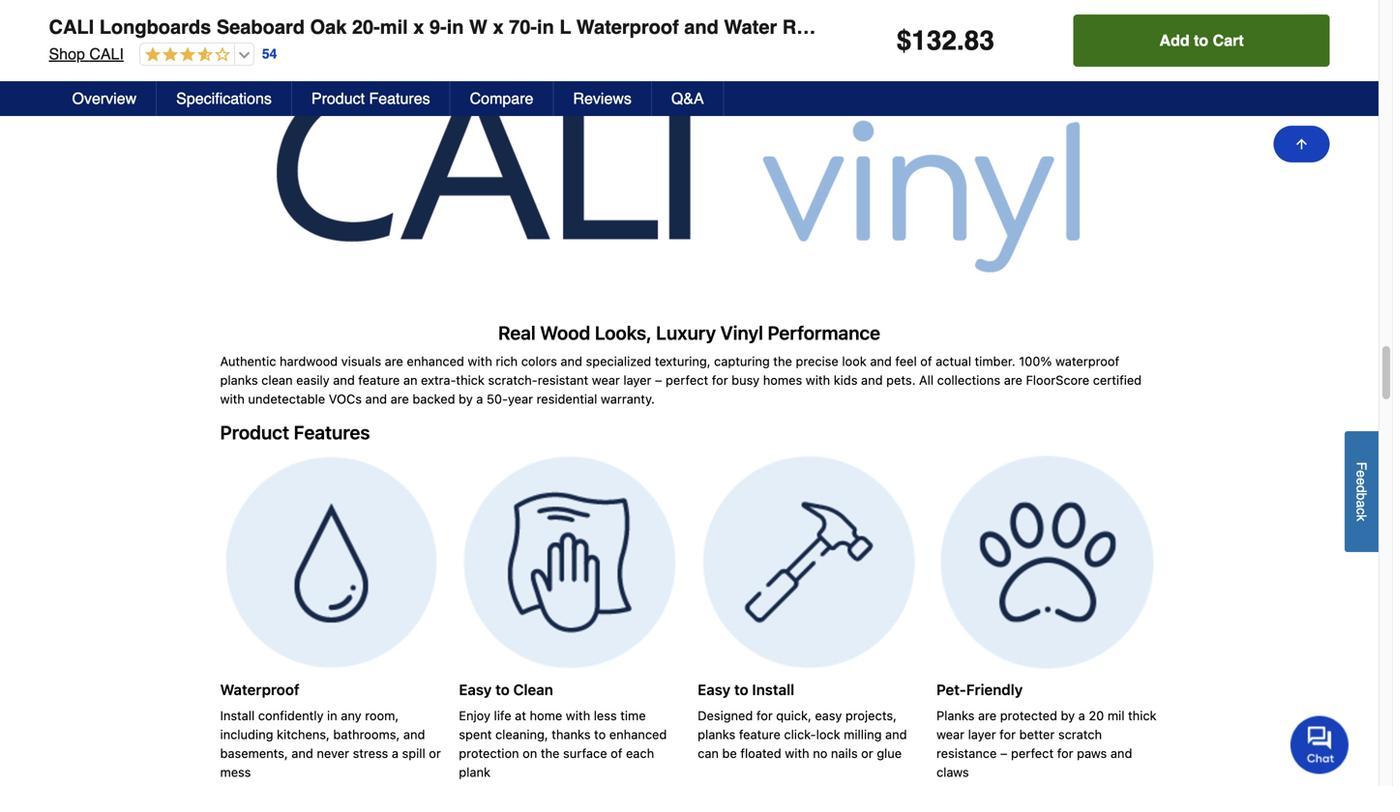 Task type: describe. For each thing, give the bounding box(es) containing it.
product features
[[312, 90, 430, 107]]

product features button
[[292, 81, 451, 116]]

vinyl
[[1060, 16, 1106, 38]]

features
[[369, 90, 430, 107]]

c
[[1354, 508, 1370, 515]]

resistant
[[783, 16, 870, 38]]

specifications
[[176, 90, 272, 107]]

9-
[[430, 16, 447, 38]]

waterproof
[[577, 16, 679, 38]]

shop cali
[[49, 45, 124, 63]]

and
[[684, 16, 719, 38]]

.
[[957, 25, 965, 56]]

ft/
[[1341, 16, 1359, 38]]

f e e d b a c k
[[1354, 462, 1370, 522]]

flooring
[[1168, 16, 1246, 38]]

54
[[262, 46, 277, 62]]

seaboard
[[217, 16, 305, 38]]

3.6 stars image
[[140, 46, 230, 64]]

1 e from the top
[[1354, 470, 1370, 478]]

132
[[912, 25, 957, 56]]

q&a
[[672, 90, 704, 107]]

compare
[[470, 90, 534, 107]]

k
[[1354, 515, 1370, 522]]

a
[[1354, 501, 1370, 508]]

(26.62-
[[1251, 16, 1313, 38]]

$ 132 . 83
[[897, 25, 995, 56]]

1 vertical spatial cali
[[89, 45, 124, 63]]

add to cart button
[[1074, 15, 1330, 67]]

1 in from the left
[[447, 16, 464, 38]]

2 x from the left
[[493, 16, 504, 38]]



Task type: vqa. For each thing, say whether or not it's contained in the screenshot.
the rightmost OR
no



Task type: locate. For each thing, give the bounding box(es) containing it.
f e e d b a c k button
[[1345, 431, 1379, 552]]

1 x from the left
[[413, 16, 424, 38]]

b
[[1354, 493, 1370, 501]]

sq
[[1313, 16, 1335, 38]]

overview button
[[53, 81, 157, 116]]

2 in from the left
[[537, 16, 554, 38]]

0 horizontal spatial in
[[447, 16, 464, 38]]

x right w
[[493, 16, 504, 38]]

w
[[469, 16, 488, 38]]

q&a button
[[652, 81, 725, 116]]

cali up shop
[[49, 16, 94, 38]]

chat invite button image
[[1291, 716, 1350, 775]]

e up d
[[1354, 470, 1370, 478]]

cali
[[49, 16, 94, 38], [89, 45, 124, 63]]

in left l
[[537, 16, 554, 38]]

shop
[[49, 45, 85, 63]]

1 horizontal spatial in
[[537, 16, 554, 38]]

83
[[965, 25, 995, 56]]

add to cart
[[1160, 31, 1244, 49]]

interlocking
[[875, 16, 985, 38]]

0 horizontal spatial x
[[413, 16, 424, 38]]

x left 9-
[[413, 16, 424, 38]]

1 horizontal spatial x
[[493, 16, 504, 38]]

car
[[1364, 16, 1394, 38]]

specifications button
[[157, 81, 292, 116]]

add
[[1160, 31, 1190, 49]]

2 e from the top
[[1354, 478, 1370, 486]]

70-
[[509, 16, 537, 38]]

f
[[1354, 462, 1370, 470]]

water
[[724, 16, 777, 38]]

compare button
[[451, 81, 554, 116]]

reviews
[[573, 90, 632, 107]]

luxury
[[990, 16, 1055, 38]]

$
[[897, 25, 912, 56]]

reviews button
[[554, 81, 652, 116]]

e up b
[[1354, 478, 1370, 486]]

e
[[1354, 470, 1370, 478], [1354, 478, 1370, 486]]

arrow up image
[[1294, 136, 1310, 152]]

product
[[312, 90, 365, 107]]

d
[[1354, 486, 1370, 493]]

plank
[[1111, 16, 1163, 38]]

overview
[[72, 90, 137, 107]]

in
[[447, 16, 464, 38], [537, 16, 554, 38]]

mil
[[380, 16, 408, 38]]

in left w
[[447, 16, 464, 38]]

0 vertical spatial cali
[[49, 16, 94, 38]]

longboards
[[99, 16, 211, 38]]

cali right shop
[[89, 45, 124, 63]]

x
[[413, 16, 424, 38], [493, 16, 504, 38]]

l
[[560, 16, 571, 38]]

cart
[[1213, 31, 1244, 49]]

to
[[1194, 31, 1209, 49]]

cali longboards seaboard oak 20-mil x 9-in w x 70-in l waterproof and water resistant interlocking luxury vinyl plank flooring (26.62-sq ft/ car
[[49, 16, 1394, 38]]

20-
[[352, 16, 380, 38]]

oak
[[310, 16, 347, 38]]



